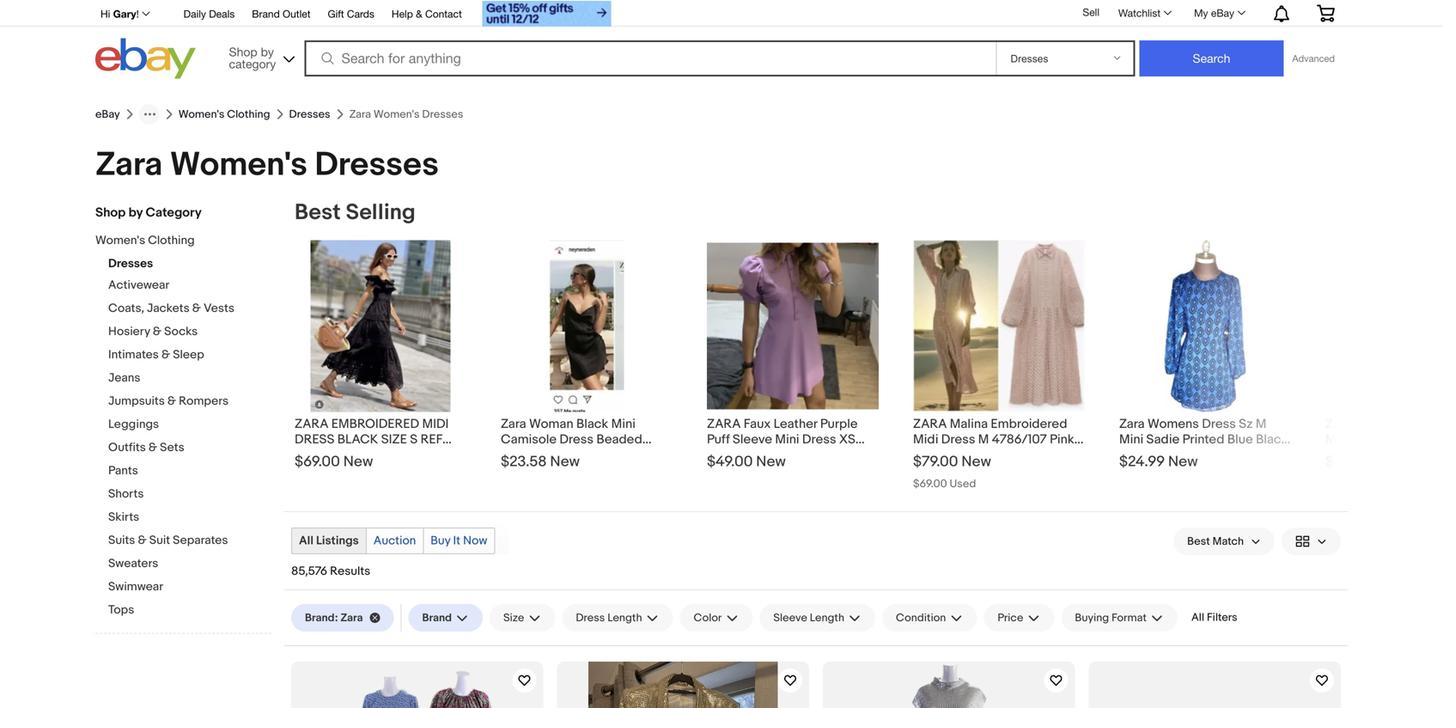 Task type: vqa. For each thing, say whether or not it's contained in the screenshot.
ZARA EMBROIDERED MIDI DRESS BLACK SIZE S REF 2795/019 image
yes



Task type: describe. For each thing, give the bounding box(es) containing it.
tops link
[[108, 603, 272, 619]]

clothing for women's clothing
[[227, 108, 270, 121]]

$23.58 new
[[501, 453, 580, 471]]

malina
[[950, 416, 989, 432]]

jumpsuits
[[108, 394, 165, 409]]

sets
[[160, 441, 185, 455]]

dress inside dropdown button
[[576, 611, 605, 625]]

zara women's dresses
[[95, 145, 439, 185]]

zara inside the zara malina embroidered midi dress m 4786/107 pink white floral 100 cotton
[[914, 416, 948, 432]]

outfits
[[108, 441, 146, 455]]

faux
[[744, 416, 771, 432]]

buying format
[[1076, 611, 1147, 625]]

shop by category
[[229, 45, 276, 71]]

dress
[[295, 432, 335, 447]]

all filters button
[[1185, 604, 1245, 631]]

vests
[[204, 301, 235, 316]]

mini inside zara faux leather purple puff sleeve mini dress xs 4387/244
[[776, 432, 800, 447]]

dresses for clothing
[[108, 257, 153, 271]]

new for $23.58 new
[[550, 453, 580, 471]]

by for category
[[129, 205, 143, 220]]

zara right brand:
[[341, 611, 363, 625]]

auction link
[[367, 529, 423, 554]]

selling
[[346, 199, 416, 226]]

& left suit
[[138, 533, 147, 548]]

$23.58
[[501, 453, 547, 471]]

!
[[136, 8, 139, 20]]

best selling main content
[[285, 199, 1444, 708]]

womens
[[1148, 416, 1200, 432]]

leggings link
[[108, 417, 272, 434]]

new for $65.00 new
[[1377, 453, 1407, 471]]

none submit inside 'shop by category' banner
[[1140, 40, 1285, 76]]

zara faux leather purple puff sleeve mini dress xs 4387/244 link
[[707, 412, 879, 463]]

watchlist link
[[1110, 3, 1180, 23]]

black
[[338, 432, 378, 447]]

outlet
[[283, 8, 311, 20]]

condition
[[897, 611, 947, 625]]

my
[[1195, 7, 1209, 19]]

best match button
[[1174, 528, 1276, 555]]

sweaters
[[108, 557, 158, 571]]

brand outlet
[[252, 8, 311, 20]]

brand for brand
[[422, 611, 452, 625]]

view: gallery view image
[[1296, 532, 1328, 551]]

dress inside the zara malina embroidered midi dress m 4786/107 pink white floral 100 cotton
[[942, 432, 976, 447]]

best for best selling
[[295, 199, 341, 226]]

4387/244
[[707, 447, 765, 463]]

xs inside zara woman black mini camisole dress beaded straps fashion size xs 3376
[[616, 447, 633, 463]]

ref
[[421, 432, 443, 447]]

jeans
[[108, 371, 141, 385]]

size inside dropdown button
[[504, 611, 525, 625]]

cotton
[[1008, 447, 1049, 463]]

new for $79.00 new $69.00 used
[[962, 453, 992, 471]]

Search for anything text field
[[307, 42, 993, 75]]

new for $49.00 new
[[757, 453, 786, 471]]

& left socks
[[153, 324, 162, 339]]

dress length
[[576, 611, 642, 625]]

results
[[330, 564, 371, 579]]

blue
[[1228, 432, 1254, 447]]

zara woman black mini camisole dress beaded straps fashion size xs 3376 image
[[550, 240, 624, 412]]

help & contact link
[[392, 5, 462, 24]]

new for $24.99 new
[[1169, 453, 1199, 471]]

watchlist
[[1119, 7, 1161, 19]]

white
[[914, 447, 947, 463]]

contact
[[426, 8, 462, 20]]

separates
[[173, 533, 228, 548]]

zara sequin sparkly gold double breasted blazer mini dress new years holiday, xl image
[[589, 662, 778, 708]]

$24.99 new
[[1120, 453, 1199, 471]]

my ebay
[[1195, 7, 1235, 19]]

& left sleep
[[162, 348, 170, 362]]

& left "vests"
[[192, 301, 201, 316]]

ebay link
[[95, 108, 120, 121]]

zara womens dress sz m mini sadie printed blue black balloon sleeve 2183/261 image
[[1165, 240, 1247, 412]]

buy it now
[[431, 534, 488, 548]]

sell link
[[1076, 6, 1108, 18]]

brand: zara
[[305, 611, 363, 625]]

0 vertical spatial dresses
[[289, 108, 331, 121]]

85,576
[[291, 564, 327, 579]]

shorts
[[108, 487, 144, 502]]

gary
[[113, 8, 136, 20]]

size inside zara woman black mini camisole dress beaded straps fashion size xs 3376
[[589, 447, 614, 463]]

sell
[[1083, 6, 1100, 18]]

zara womens dress sz m mini sadie printed blue black balloon sleeve 2183/261 link
[[1120, 412, 1292, 463]]

zara for $69.00 new
[[295, 416, 329, 432]]

hosiery & socks link
[[108, 324, 272, 341]]

brand:
[[305, 611, 338, 625]]

filters
[[1208, 611, 1238, 624]]

woman
[[529, 416, 574, 432]]

brand for brand outlet
[[252, 8, 280, 20]]

100
[[985, 447, 1005, 463]]

your shopping cart image
[[1317, 5, 1337, 22]]

zara womens sleeveless mock neck metallic knit midi dress silver size large image
[[865, 662, 1034, 708]]

swimwear
[[108, 580, 163, 594]]

zara embroidered midi dress black size s ref 2795/019 image
[[311, 240, 451, 412]]

dresses link
[[289, 108, 331, 121]]

all filters
[[1192, 611, 1238, 624]]

hi
[[101, 8, 110, 20]]

sleeve inside zara womens dress sz m mini sadie printed blue black balloon sleeve 2183/261
[[1167, 447, 1206, 463]]

all for all listings
[[299, 534, 314, 548]]

length for sleeve length
[[810, 611, 845, 625]]

women's for women's clothing dresses activewear coats, jackets & vests hosiery & socks intimates & sleep jeans jumpsuits & rompers leggings outfits & sets pants shorts skirts suits & suit separates sweaters swimwear tops
[[95, 233, 145, 248]]

$69.00 inside $79.00 new $69.00 used
[[914, 477, 948, 491]]

4786/107
[[993, 432, 1048, 447]]

sleeve inside zara faux leather purple puff sleeve mini dress xs 4387/244
[[733, 432, 773, 447]]

category
[[146, 205, 202, 220]]

zara womens yellow pink floral cotton puff 3/4 sleeve tiered dress size s m lot2 image
[[333, 662, 502, 708]]

color button
[[680, 604, 753, 632]]

help & contact
[[392, 8, 462, 20]]

new for $69.00 new
[[344, 453, 373, 471]]

0 vertical spatial women's clothing link
[[179, 108, 270, 121]]

floral
[[950, 447, 982, 463]]

my ebay link
[[1185, 3, 1254, 23]]

women's clothing
[[179, 108, 270, 121]]

intimates
[[108, 348, 159, 362]]

zara embroidered midi dress black size s ref 2795/019
[[295, 416, 449, 463]]

shop for shop by category
[[229, 45, 258, 59]]

best for best match
[[1188, 535, 1211, 548]]

women's for women's clothing
[[179, 108, 225, 121]]

1 vertical spatial ebay
[[95, 108, 120, 121]]

beaded
[[597, 432, 643, 447]]

price
[[998, 611, 1024, 625]]

zara malina embroidered midi dress m 4786/107 pink white floral 100 cotton image
[[914, 240, 1086, 412]]

zara malina embroidered midi dress m 4786/107 pink white floral 100 cotton
[[914, 416, 1075, 463]]

coats, jackets & vests link
[[108, 301, 272, 318]]



Task type: locate. For each thing, give the bounding box(es) containing it.
new up used
[[962, 453, 992, 471]]

1 horizontal spatial by
[[261, 45, 274, 59]]

brand inside dropdown button
[[422, 611, 452, 625]]

1 vertical spatial dresses
[[315, 145, 439, 185]]

price button
[[984, 604, 1055, 632]]

mini up 3376
[[612, 416, 636, 432]]

2 new from the left
[[550, 453, 580, 471]]

2 horizontal spatial sleeve
[[1167, 447, 1206, 463]]

0 horizontal spatial brand
[[252, 8, 280, 20]]

0 horizontal spatial best
[[295, 199, 341, 226]]

0 vertical spatial best
[[295, 199, 341, 226]]

6 new from the left
[[1377, 453, 1407, 471]]

0 horizontal spatial all
[[299, 534, 314, 548]]

1 vertical spatial by
[[129, 205, 143, 220]]

new down 'faux'
[[757, 453, 786, 471]]

purple
[[821, 416, 858, 432]]

0 horizontal spatial by
[[129, 205, 143, 220]]

women's down shop by category
[[95, 233, 145, 248]]

& down jeans link
[[168, 394, 176, 409]]

jumpsuits & rompers link
[[108, 394, 272, 410]]

dresses inside women's clothing dresses activewear coats, jackets & vests hosiery & socks intimates & sleep jeans jumpsuits & rompers leggings outfits & sets pants shorts skirts suits & suit separates sweaters swimwear tops
[[108, 257, 153, 271]]

1 horizontal spatial best
[[1188, 535, 1211, 548]]

ebay
[[1212, 7, 1235, 19], [95, 108, 120, 121]]

shop left category
[[95, 205, 126, 220]]

1 horizontal spatial length
[[810, 611, 845, 625]]

mini inside zara womens dress sz m mini sadie printed blue black balloon sleeve 2183/261
[[1120, 432, 1144, 447]]

0 vertical spatial all
[[299, 534, 314, 548]]

sleeve inside "dropdown button"
[[774, 611, 808, 625]]

2 vertical spatial dresses
[[108, 257, 153, 271]]

zara up white
[[914, 416, 948, 432]]

buy it now link
[[424, 529, 495, 554]]

2183/261
[[1209, 447, 1260, 463]]

dress inside zara woman black mini camisole dress beaded straps fashion size xs 3376
[[560, 432, 594, 447]]

clothing
[[227, 108, 270, 121], [148, 233, 195, 248]]

1 horizontal spatial mini
[[776, 432, 800, 447]]

zara
[[295, 416, 329, 432], [707, 416, 741, 432], [914, 416, 948, 432]]

straps
[[501, 447, 539, 463]]

& right help on the top left of the page
[[416, 8, 423, 20]]

leather
[[774, 416, 818, 432]]

1 vertical spatial women's clothing link
[[95, 233, 259, 250]]

new inside $79.00 new $69.00 used
[[962, 453, 992, 471]]

all for all filters
[[1192, 611, 1205, 624]]

advanced
[[1293, 53, 1336, 64]]

0 vertical spatial ebay
[[1212, 7, 1235, 19]]

sleeve
[[733, 432, 773, 447], [1167, 447, 1206, 463], [774, 611, 808, 625]]

4 new from the left
[[962, 453, 992, 471]]

zara inside 'zara embroidered midi dress black size s ref 2795/019'
[[295, 416, 329, 432]]

1 horizontal spatial all
[[1192, 611, 1205, 624]]

all inside button
[[1192, 611, 1205, 624]]

1 zara from the left
[[295, 416, 329, 432]]

5 new from the left
[[1169, 453, 1199, 471]]

m
[[1257, 416, 1267, 432], [979, 432, 990, 447]]

mini up $24.99
[[1120, 432, 1144, 447]]

zara up '4387/244'
[[707, 416, 741, 432]]

women's clothing dresses activewear coats, jackets & vests hosiery & socks intimates & sleep jeans jumpsuits & rompers leggings outfits & sets pants shorts skirts suits & suit separates sweaters swimwear tops
[[95, 233, 235, 618]]

1 horizontal spatial zara
[[707, 416, 741, 432]]

0 horizontal spatial ebay
[[95, 108, 120, 121]]

black inside zara womens dress sz m mini sadie printed blue black balloon sleeve 2183/261
[[1257, 432, 1289, 447]]

shop inside shop by category
[[229, 45, 258, 59]]

new down black
[[344, 453, 373, 471]]

zara for zara womens dress sz m mini sadie printed blue black balloon sleeve 2183/261
[[1120, 416, 1145, 432]]

skirts link
[[108, 510, 272, 526]]

by for category
[[261, 45, 274, 59]]

zara faux leather purple puff sleeve mini dress xs 4387/244 image
[[707, 243, 879, 409]]

xs left 3376
[[616, 447, 633, 463]]

0 horizontal spatial mini
[[612, 416, 636, 432]]

help
[[392, 8, 413, 20]]

1 horizontal spatial clothing
[[227, 108, 270, 121]]

black right woman
[[577, 416, 609, 432]]

1 horizontal spatial black
[[1257, 432, 1289, 447]]

$49.00
[[707, 453, 753, 471]]

dresses
[[289, 108, 331, 121], [315, 145, 439, 185], [108, 257, 153, 271]]

1 vertical spatial $69.00
[[914, 477, 948, 491]]

3 zara from the left
[[914, 416, 948, 432]]

0 horizontal spatial zara
[[295, 416, 329, 432]]

1 vertical spatial women's
[[170, 145, 308, 185]]

0 horizontal spatial shop
[[95, 205, 126, 220]]

0 vertical spatial by
[[261, 45, 274, 59]]

zara woman black mini camisole dress beaded straps fashion size xs 3376 link
[[501, 412, 673, 463]]

brand button
[[409, 604, 483, 632]]

swimwear link
[[108, 580, 272, 596]]

2 horizontal spatial mini
[[1120, 432, 1144, 447]]

embroidered
[[991, 416, 1068, 432]]

all left "filters" on the right bottom
[[1192, 611, 1205, 624]]

m inside the zara malina embroidered midi dress m 4786/107 pink white floral 100 cotton
[[979, 432, 990, 447]]

clothing inside women's clothing dresses activewear coats, jackets & vests hosiery & socks intimates & sleep jeans jumpsuits & rompers leggings outfits & sets pants shorts skirts suits & suit separates sweaters swimwear tops
[[148, 233, 195, 248]]

0 horizontal spatial black
[[577, 416, 609, 432]]

0 horizontal spatial m
[[979, 432, 990, 447]]

0 vertical spatial brand
[[252, 8, 280, 20]]

length inside "dropdown button"
[[810, 611, 845, 625]]

cards
[[347, 8, 375, 20]]

best left selling
[[295, 199, 341, 226]]

1 horizontal spatial brand
[[422, 611, 452, 625]]

1 vertical spatial shop
[[95, 205, 126, 220]]

1 vertical spatial brand
[[422, 611, 452, 625]]

size button
[[490, 604, 556, 632]]

buying
[[1076, 611, 1110, 625]]

1 horizontal spatial ebay
[[1212, 7, 1235, 19]]

$65.00 new
[[1326, 453, 1407, 471]]

2 length from the left
[[810, 611, 845, 625]]

brand left outlet
[[252, 8, 280, 20]]

size
[[381, 432, 407, 447]]

zara inside zara faux leather purple puff sleeve mini dress xs 4387/244
[[707, 416, 741, 432]]

1 horizontal spatial sleeve
[[774, 611, 808, 625]]

1 horizontal spatial $69.00
[[914, 477, 948, 491]]

zara
[[95, 145, 163, 185], [501, 416, 527, 432], [1120, 416, 1145, 432], [341, 611, 363, 625]]

zara up straps
[[501, 416, 527, 432]]

ebay inside account navigation
[[1212, 7, 1235, 19]]

shop by category button
[[221, 38, 299, 75]]

mini right 'faux'
[[776, 432, 800, 447]]

auction
[[374, 534, 416, 548]]

by left category
[[129, 205, 143, 220]]

all listings
[[299, 534, 359, 548]]

0 horizontal spatial clothing
[[148, 233, 195, 248]]

printed
[[1183, 432, 1225, 447]]

& left the sets
[[149, 441, 157, 455]]

1 horizontal spatial shop
[[229, 45, 258, 59]]

best left match
[[1188, 535, 1211, 548]]

midi
[[422, 416, 449, 432]]

by down brand outlet link on the left
[[261, 45, 274, 59]]

2 horizontal spatial zara
[[914, 416, 948, 432]]

black inside zara woman black mini camisole dress beaded straps fashion size xs 3376
[[577, 416, 609, 432]]

by inside shop by category
[[261, 45, 274, 59]]

zara inside zara woman black mini camisole dress beaded straps fashion size xs 3376
[[501, 416, 527, 432]]

mini inside zara woman black mini camisole dress beaded straps fashion size xs 3376
[[612, 416, 636, 432]]

shop by category banner
[[91, 0, 1349, 83]]

leggings
[[108, 417, 159, 432]]

best
[[295, 199, 341, 226], [1188, 535, 1211, 548]]

women's down shop by category dropdown button
[[179, 108, 225, 121]]

all
[[299, 534, 314, 548], [1192, 611, 1205, 624]]

zara up 2795/019
[[295, 416, 329, 432]]

3376
[[636, 447, 663, 463]]

women's inside women's clothing dresses activewear coats, jackets & vests hosiery & socks intimates & sleep jeans jumpsuits & rompers leggings outfits & sets pants shorts skirts suits & suit separates sweaters swimwear tops
[[95, 233, 145, 248]]

zara womens womens waist tie collared long sleeve dress brown size xs 0 lot 2 image
[[1131, 662, 1300, 708]]

2 vertical spatial women's
[[95, 233, 145, 248]]

sz
[[1240, 416, 1254, 432]]

pants
[[108, 464, 138, 478]]

dresses up selling
[[315, 145, 439, 185]]

0 vertical spatial size
[[589, 447, 614, 463]]

None submit
[[1140, 40, 1285, 76]]

85,576 results
[[291, 564, 371, 579]]

puff
[[707, 432, 730, 447]]

shop down deals
[[229, 45, 258, 59]]

zara woman black mini camisole dress beaded straps fashion size xs 3376
[[501, 416, 663, 463]]

$79.00
[[914, 453, 959, 471]]

0 horizontal spatial xs
[[616, 447, 633, 463]]

best match
[[1188, 535, 1245, 548]]

& inside account navigation
[[416, 8, 423, 20]]

1 horizontal spatial xs
[[840, 432, 856, 447]]

$49.00 new
[[707, 453, 786, 471]]

outfits & sets link
[[108, 441, 272, 457]]

dresses for women's
[[315, 145, 439, 185]]

xs inside zara faux leather purple puff sleeve mini dress xs 4387/244
[[840, 432, 856, 447]]

dresses up activewear
[[108, 257, 153, 271]]

it
[[453, 534, 461, 548]]

shop for shop by category
[[95, 205, 126, 220]]

black right sz
[[1257, 432, 1289, 447]]

by
[[261, 45, 274, 59], [129, 205, 143, 220]]

sleeve length button
[[760, 604, 876, 632]]

brand inside account navigation
[[252, 8, 280, 20]]

$65.00
[[1326, 453, 1374, 471]]

0 vertical spatial clothing
[[227, 108, 270, 121]]

0 vertical spatial $69.00
[[295, 453, 340, 471]]

size right fashion
[[589, 447, 614, 463]]

sleeve length
[[774, 611, 845, 625]]

1 horizontal spatial m
[[1257, 416, 1267, 432]]

0 vertical spatial women's
[[179, 108, 225, 121]]

1 vertical spatial all
[[1192, 611, 1205, 624]]

dress
[[1203, 416, 1237, 432], [560, 432, 594, 447], [803, 432, 837, 447], [942, 432, 976, 447], [576, 611, 605, 625]]

jackets
[[147, 301, 190, 316]]

midi
[[914, 432, 939, 447]]

new right $65.00
[[1377, 453, 1407, 471]]

size right brand dropdown button
[[504, 611, 525, 625]]

dress inside zara womens dress sz m mini sadie printed blue black balloon sleeve 2183/261
[[1203, 416, 1237, 432]]

condition button
[[883, 604, 978, 632]]

length inside dropdown button
[[608, 611, 642, 625]]

pants link
[[108, 464, 272, 480]]

sadie
[[1147, 432, 1180, 447]]

$24.99
[[1120, 453, 1166, 471]]

zara for zara woman black mini camisole dress beaded straps fashion size xs 3376
[[501, 416, 527, 432]]

best inside dropdown button
[[1188, 535, 1211, 548]]

women's down women's clothing
[[170, 145, 308, 185]]

0 horizontal spatial size
[[504, 611, 525, 625]]

socks
[[164, 324, 198, 339]]

get an extra 15% off image
[[483, 1, 612, 27]]

clothing for women's clothing dresses activewear coats, jackets & vests hosiery & socks intimates & sleep jeans jumpsuits & rompers leggings outfits & sets pants shorts skirts suits & suit separates sweaters swimwear tops
[[148, 233, 195, 248]]

$69.00 down dress
[[295, 453, 340, 471]]

dresses up zara women's dresses
[[289, 108, 331, 121]]

1 vertical spatial best
[[1188, 535, 1211, 548]]

zara up shop by category
[[95, 145, 163, 185]]

zara faux leather purple puff sleeve mini dress xs 4387/244
[[707, 416, 858, 463]]

xs right leather
[[840, 432, 856, 447]]

activewear
[[108, 278, 170, 293]]

m inside zara womens dress sz m mini sadie printed blue black balloon sleeve 2183/261
[[1257, 416, 1267, 432]]

all up 85,576
[[299, 534, 314, 548]]

0 horizontal spatial sleeve
[[733, 432, 773, 447]]

1 length from the left
[[608, 611, 642, 625]]

s
[[410, 432, 418, 447]]

suits
[[108, 533, 135, 548]]

gift
[[328, 8, 344, 20]]

color
[[694, 611, 722, 625]]

length for dress length
[[608, 611, 642, 625]]

account navigation
[[91, 0, 1349, 29]]

1 vertical spatial clothing
[[148, 233, 195, 248]]

brand up "zara womens yellow pink floral cotton puff 3/4 sleeve tiered dress size s m lot2" image at the bottom of page
[[422, 611, 452, 625]]

1 new from the left
[[344, 453, 373, 471]]

1 vertical spatial size
[[504, 611, 525, 625]]

match
[[1213, 535, 1245, 548]]

brand outlet link
[[252, 5, 311, 24]]

zara up balloon
[[1120, 416, 1145, 432]]

gift cards link
[[328, 5, 375, 24]]

zara for $49.00 new
[[707, 416, 741, 432]]

suit
[[149, 533, 170, 548]]

$69.00 down the "$79.00"
[[914, 477, 948, 491]]

0 vertical spatial shop
[[229, 45, 258, 59]]

0 horizontal spatial $69.00
[[295, 453, 340, 471]]

coats,
[[108, 301, 144, 316]]

new down sadie
[[1169, 453, 1199, 471]]

shop by category
[[95, 205, 202, 220]]

0 horizontal spatial length
[[608, 611, 642, 625]]

$69.00 new
[[295, 453, 373, 471]]

zara for zara women's dresses
[[95, 145, 163, 185]]

buy
[[431, 534, 451, 548]]

dress inside zara faux leather purple puff sleeve mini dress xs 4387/244
[[803, 432, 837, 447]]

3 new from the left
[[757, 453, 786, 471]]

zara inside zara womens dress sz m mini sadie printed blue black balloon sleeve 2183/261
[[1120, 416, 1145, 432]]

1 horizontal spatial size
[[589, 447, 614, 463]]

2 zara from the left
[[707, 416, 741, 432]]

women's
[[179, 108, 225, 121], [170, 145, 308, 185], [95, 233, 145, 248]]

length
[[608, 611, 642, 625], [810, 611, 845, 625]]

new down woman
[[550, 453, 580, 471]]



